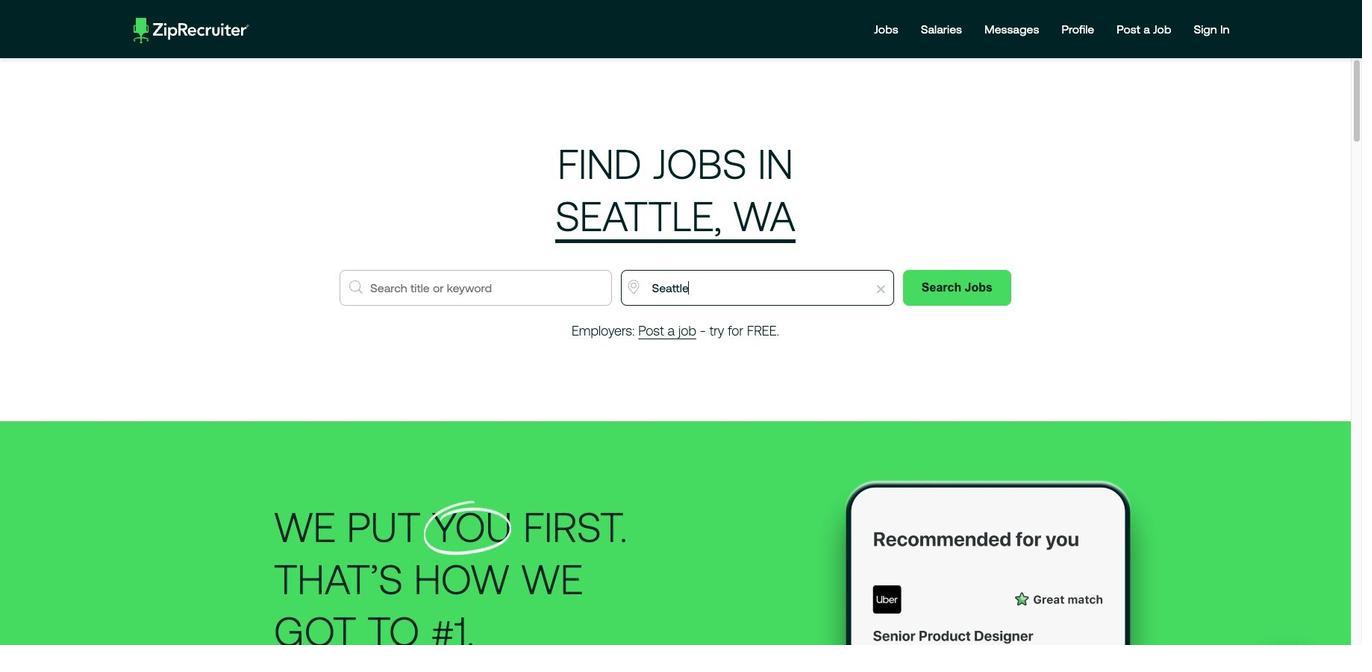 Task type: describe. For each thing, give the bounding box(es) containing it.
City, state or postal code text field
[[622, 270, 894, 306]]

ziprecruiter image
[[133, 18, 249, 43]]

main element
[[121, 12, 1241, 46]]



Task type: locate. For each thing, give the bounding box(es) containing it.
None submit
[[903, 270, 1012, 306]]

Search title or keyword text field
[[340, 270, 613, 306]]



Task type: vqa. For each thing, say whether or not it's contained in the screenshot.
city, state or postal code text field
yes



